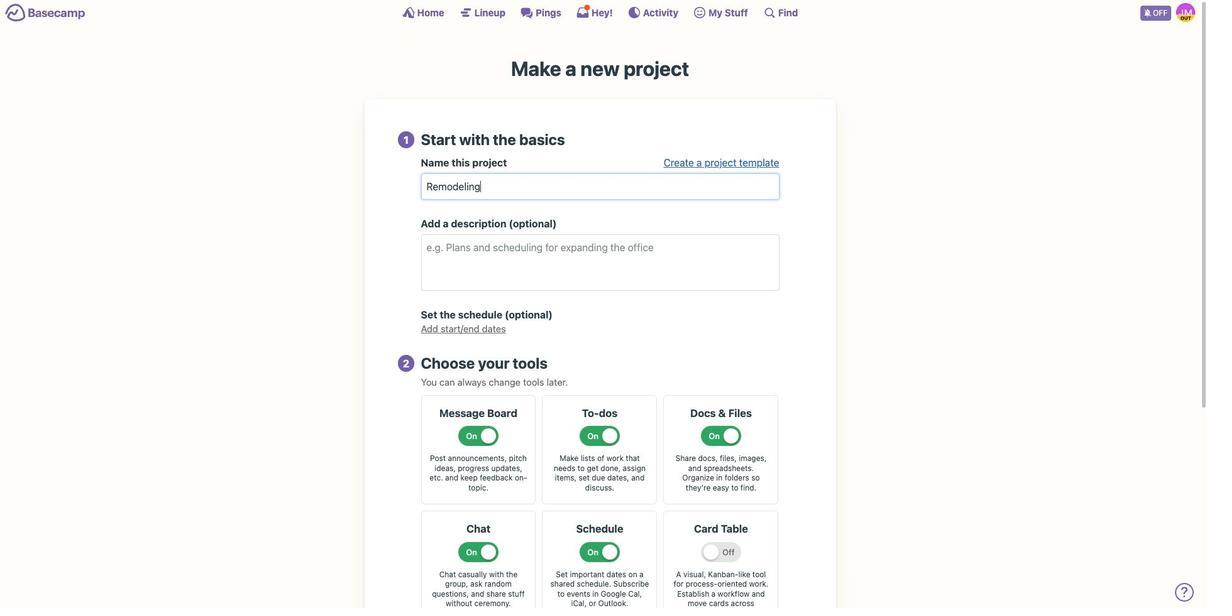 Task type: locate. For each thing, give the bounding box(es) containing it.
keyboard shortcut: ⌘ + / image
[[764, 6, 776, 19]]

e.g. Office Renovation text field
[[421, 174, 780, 200]]

switch accounts image
[[5, 3, 86, 23]]

jer mill image
[[1177, 3, 1196, 22]]

e.g. Plans and scheduling for expanding the office text field
[[421, 235, 780, 291]]



Task type: describe. For each thing, give the bounding box(es) containing it.
main element
[[0, 0, 1201, 25]]



Task type: vqa. For each thing, say whether or not it's contained in the screenshot.
Add a marker to the Lineup Show important, company-wide dates and milestones.
no



